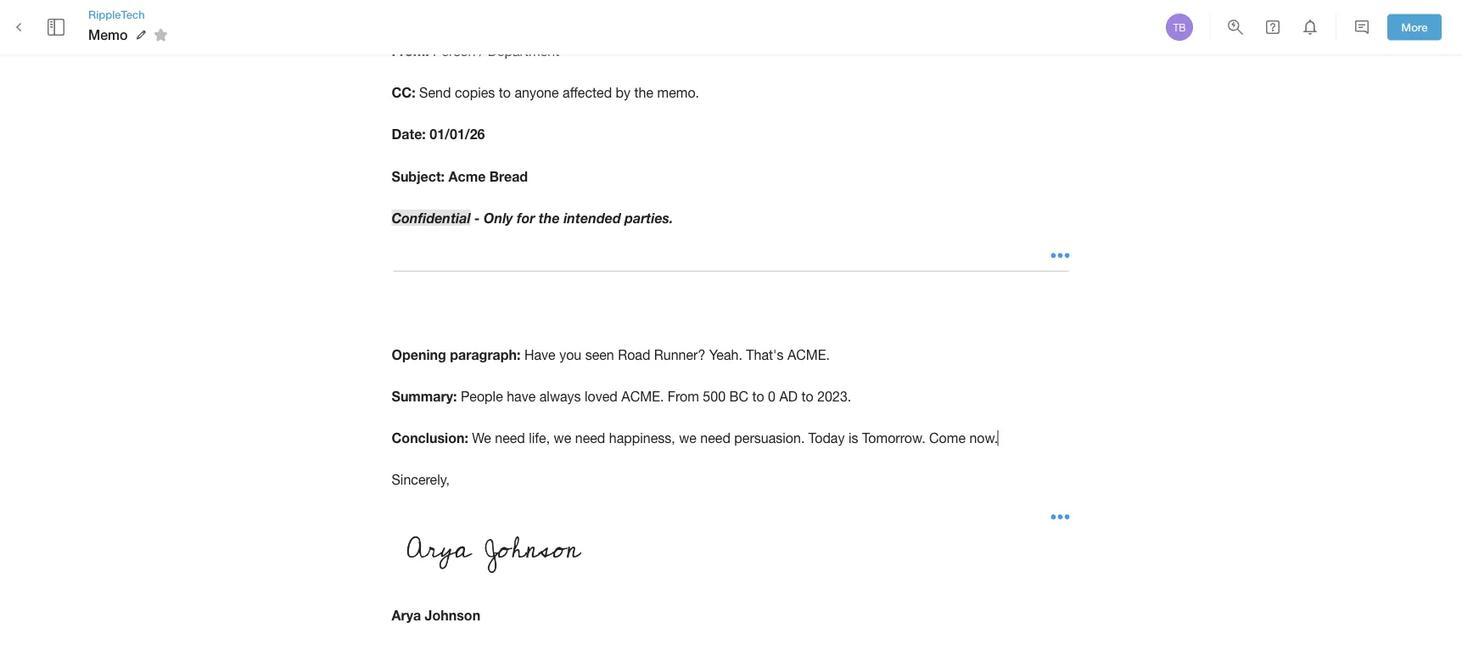 Task type: locate. For each thing, give the bounding box(es) containing it.
1 vertical spatial acme.
[[622, 388, 664, 404]]

bread
[[490, 168, 528, 184]]

arya johnson
[[392, 607, 481, 623]]

persuasion.
[[735, 430, 805, 446]]

to right ad
[[802, 388, 814, 404]]

summary:
[[392, 388, 457, 404]]

0 horizontal spatial need
[[495, 430, 525, 446]]

/
[[480, 43, 484, 59]]

need right we
[[495, 430, 525, 446]]

arya
[[392, 607, 421, 623]]

only
[[484, 210, 513, 226]]

subject:
[[392, 168, 445, 184]]

we down from in the bottom left of the page
[[679, 430, 697, 446]]

2 horizontal spatial need
[[701, 430, 731, 446]]

favorite image
[[151, 25, 171, 45]]

tomorrow.
[[862, 430, 926, 446]]

we right life,
[[554, 430, 572, 446]]

the
[[635, 85, 654, 100], [539, 210, 560, 226]]

1 horizontal spatial the
[[635, 85, 654, 100]]

0 horizontal spatial we
[[554, 430, 572, 446]]

memo.
[[657, 85, 699, 100]]

that's
[[746, 347, 784, 362]]

acme.
[[788, 347, 830, 362], [622, 388, 664, 404]]

road
[[618, 347, 651, 362]]

conclusion: we need life, we need happiness, we need persuasion. today is tomorrow. come now.
[[392, 430, 998, 446]]

acme. left from in the bottom left of the page
[[622, 388, 664, 404]]

happiness,
[[609, 430, 675, 446]]

1 vertical spatial the
[[539, 210, 560, 226]]

to left 0
[[752, 388, 765, 404]]

1 horizontal spatial we
[[679, 430, 697, 446]]

cc:
[[392, 84, 416, 100]]

the right for
[[539, 210, 560, 226]]

conclusion:
[[392, 430, 468, 446]]

we
[[554, 430, 572, 446], [679, 430, 697, 446]]

now.
[[970, 430, 998, 446]]

have
[[525, 347, 556, 362]]

0 vertical spatial acme.
[[788, 347, 830, 362]]

need down the 500 at the bottom of the page
[[701, 430, 731, 446]]

date:
[[392, 126, 426, 142]]

need down "loved" at the left bottom
[[575, 430, 605, 446]]

summary: people have always loved acme. from 500 bc to 0 ad to 2023.
[[392, 388, 852, 404]]

parties.
[[625, 210, 673, 226]]

by
[[616, 85, 631, 100]]

send
[[419, 85, 451, 100]]

acme. right the that's
[[788, 347, 830, 362]]

the inside cc: send copies to anyone affected by the memo.
[[635, 85, 654, 100]]

2 need from the left
[[575, 430, 605, 446]]

date: 01/01/26
[[392, 126, 485, 142]]

0 horizontal spatial to
[[499, 85, 511, 100]]

person
[[433, 43, 476, 59]]

affected
[[563, 85, 612, 100]]

1 horizontal spatial acme.
[[788, 347, 830, 362]]

intended
[[564, 210, 621, 226]]

ad
[[780, 388, 798, 404]]

0
[[768, 388, 776, 404]]

acme. inside opening paragraph: have you seen road runner? yeah. that's acme.
[[788, 347, 830, 362]]

bc
[[730, 388, 749, 404]]

we
[[472, 430, 491, 446]]

always
[[540, 388, 581, 404]]

0 horizontal spatial acme.
[[622, 388, 664, 404]]

0 vertical spatial the
[[635, 85, 654, 100]]

to inside cc: send copies to anyone affected by the memo.
[[499, 85, 511, 100]]

to
[[499, 85, 511, 100], [752, 388, 765, 404], [802, 388, 814, 404]]

loved
[[585, 388, 618, 404]]

life,
[[529, 430, 550, 446]]

johnson
[[425, 607, 481, 623]]

1 need from the left
[[495, 430, 525, 446]]

the right by
[[635, 85, 654, 100]]

need
[[495, 430, 525, 446], [575, 430, 605, 446], [701, 430, 731, 446]]

1 horizontal spatial need
[[575, 430, 605, 446]]

is
[[849, 430, 859, 446]]

tb button
[[1164, 11, 1196, 43]]

to right copies
[[499, 85, 511, 100]]



Task type: describe. For each thing, give the bounding box(es) containing it.
2 we from the left
[[679, 430, 697, 446]]

paragraph:
[[450, 346, 521, 362]]

3 need from the left
[[701, 430, 731, 446]]

confidential
[[392, 210, 471, 226]]

subject: acme bread
[[392, 168, 528, 184]]

more button
[[1388, 14, 1442, 40]]

runner?
[[654, 347, 706, 362]]

seen
[[585, 347, 614, 362]]

yeah.
[[709, 347, 743, 362]]

tb
[[1173, 21, 1186, 33]]

acme. inside summary: people have always loved acme. from 500 bc to 0 ad to 2023.
[[622, 388, 664, 404]]

sincerely,
[[392, 472, 450, 487]]

1 horizontal spatial to
[[752, 388, 765, 404]]

1 we from the left
[[554, 430, 572, 446]]

cc: send copies to anyone affected by the memo.
[[392, 84, 699, 100]]

confidential - only for the intended parties.
[[392, 210, 673, 226]]

today
[[809, 430, 845, 446]]

2023.
[[818, 388, 852, 404]]

rippletech
[[88, 8, 145, 21]]

from:
[[392, 42, 429, 59]]

0 horizontal spatial the
[[539, 210, 560, 226]]

have
[[507, 388, 536, 404]]

anyone
[[515, 85, 559, 100]]

memo
[[88, 27, 128, 43]]

2 horizontal spatial to
[[802, 388, 814, 404]]

department
[[488, 43, 560, 59]]

from
[[668, 388, 699, 404]]

from: person / department
[[392, 42, 560, 59]]

01/01/26
[[430, 126, 485, 142]]

opening
[[392, 346, 446, 362]]

you
[[559, 347, 582, 362]]

more
[[1402, 20, 1428, 34]]

people
[[461, 388, 503, 404]]

-
[[474, 210, 480, 226]]

come
[[929, 430, 966, 446]]

500
[[703, 388, 726, 404]]

opening paragraph: have you seen road runner? yeah. that's acme.
[[392, 346, 830, 362]]

for
[[517, 210, 535, 226]]

rippletech link
[[88, 7, 174, 22]]

acme
[[449, 168, 486, 184]]

copies
[[455, 85, 495, 100]]



Task type: vqa. For each thing, say whether or not it's contained in the screenshot.
Summary:
yes



